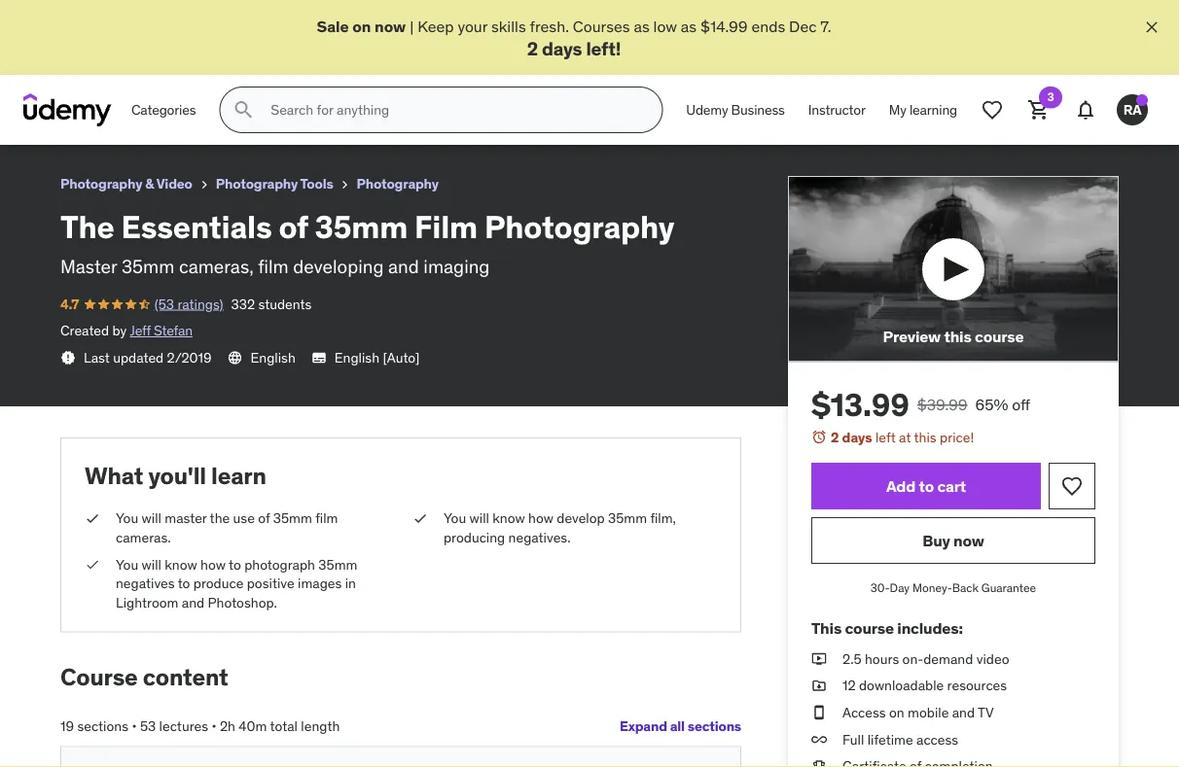 Task type: locate. For each thing, give the bounding box(es) containing it.
xsmall image for you will know how develop 35mm film, producing negatives.
[[413, 509, 428, 529]]

film up 332 students
[[258, 254, 289, 278]]

1 horizontal spatial on
[[889, 704, 905, 722]]

0 vertical spatial days
[[542, 36, 582, 60]]

and
[[388, 254, 419, 278], [182, 594, 205, 612], [952, 704, 975, 722]]

0 vertical spatial essentials
[[46, 8, 123, 28]]

1 vertical spatial on
[[889, 704, 905, 722]]

master
[[60, 254, 117, 278]]

0 horizontal spatial of
[[126, 8, 141, 28]]

3 link
[[1016, 87, 1063, 133]]

developing
[[293, 254, 384, 278]]

1 horizontal spatial know
[[493, 510, 525, 527]]

you
[[116, 510, 138, 527], [444, 510, 466, 527], [116, 556, 138, 573]]

0 vertical spatial this
[[944, 326, 972, 346]]

you for you will know how to photograph 35mm negatives to produce positive images in lightroom and photoshop.
[[116, 556, 138, 573]]

imaging
[[424, 254, 490, 278]]

mobile
[[908, 704, 949, 722]]

photography link
[[357, 172, 439, 197]]

sale
[[317, 16, 349, 36]]

money-
[[913, 580, 952, 596]]

how for to
[[201, 556, 226, 573]]

35mm up photograph
[[273, 510, 312, 527]]

negatives.
[[509, 529, 571, 547]]

know up the "negatives."
[[493, 510, 525, 527]]

1 • from the left
[[132, 718, 137, 736]]

0 horizontal spatial sections
[[77, 718, 128, 736]]

2 horizontal spatial of
[[279, 207, 308, 246]]

images
[[298, 575, 342, 592]]

1 vertical spatial essentials
[[121, 207, 272, 246]]

0 vertical spatial film
[[195, 8, 227, 28]]

course language image
[[227, 350, 243, 366]]

will
[[142, 510, 161, 527], [470, 510, 489, 527], [142, 556, 161, 573]]

udemy image
[[23, 94, 112, 127]]

you up negatives
[[116, 556, 138, 573]]

master
[[165, 510, 207, 527]]

to left cart at the bottom
[[919, 476, 934, 496]]

what you'll learn
[[85, 461, 266, 490]]

you inside you will know how develop 35mm film, producing negatives.
[[444, 510, 466, 527]]

learn
[[211, 461, 266, 490]]

1 horizontal spatial 2
[[831, 429, 839, 447]]

the
[[210, 510, 230, 527]]

1 horizontal spatial how
[[528, 510, 554, 527]]

day
[[890, 580, 910, 596]]

2 • from the left
[[212, 718, 217, 736]]

essentials up cameras, on the left of page
[[121, 207, 272, 246]]

0 vertical spatial to
[[919, 476, 934, 496]]

as right low
[[681, 16, 697, 36]]

and left tv
[[952, 704, 975, 722]]

as
[[634, 16, 650, 36], [681, 16, 697, 36]]

1 horizontal spatial the
[[60, 207, 114, 246]]

how
[[528, 510, 554, 527], [201, 556, 226, 573]]

1 horizontal spatial of
[[258, 510, 270, 527]]

0 horizontal spatial and
[[182, 594, 205, 612]]

to inside "button"
[[919, 476, 934, 496]]

12 downloadable resources
[[843, 677, 1007, 695]]

course up hours at right bottom
[[845, 619, 894, 639]]

will for cameras.
[[142, 510, 161, 527]]

1 vertical spatial the
[[60, 207, 114, 246]]

photography inside "link"
[[216, 175, 298, 193]]

2 right alarm image at the right bottom
[[831, 429, 839, 447]]

xsmall image
[[196, 177, 212, 193], [812, 650, 827, 669], [812, 704, 827, 723], [812, 731, 827, 750], [812, 757, 827, 768]]

to left produce
[[178, 575, 190, 592]]

0 horizontal spatial 2
[[527, 36, 538, 60]]

0 horizontal spatial english
[[251, 349, 296, 367]]

english
[[251, 349, 296, 367], [335, 349, 379, 367]]

english right course language icon
[[251, 349, 296, 367]]

0 vertical spatial film
[[258, 254, 289, 278]]

film inside you will master the use of 35mm film cameras.
[[316, 510, 338, 527]]

1 vertical spatial film
[[316, 510, 338, 527]]

0 vertical spatial course
[[975, 326, 1024, 346]]

now inside sale on now | keep your skills fresh. courses as low as $14.99 ends dec 7. 2 days left!
[[375, 16, 406, 36]]

sections right all
[[688, 718, 741, 736]]

2 english from the left
[[335, 349, 379, 367]]

categories button
[[120, 87, 208, 133]]

1 as from the left
[[634, 16, 650, 36]]

wishlist image
[[1061, 475, 1084, 498]]

know inside you will know how to photograph 35mm negatives to produce positive images in lightroom and photoshop.
[[165, 556, 197, 573]]

cameras,
[[179, 254, 254, 278]]

2 horizontal spatial and
[[952, 704, 975, 722]]

know up negatives
[[165, 556, 197, 573]]

course up 65%
[[975, 326, 1024, 346]]

hours
[[865, 651, 899, 668]]

• left the '2h 40m'
[[212, 718, 217, 736]]

2 days left at this price!
[[831, 429, 974, 447]]

photography inside the essentials of 35mm film photography master 35mm cameras, film developing and imaging
[[484, 207, 675, 246]]

0 vertical spatial on
[[353, 16, 371, 36]]

0 vertical spatial of
[[126, 8, 141, 28]]

expand all sections
[[620, 718, 741, 736]]

on inside sale on now | keep your skills fresh. courses as low as $14.99 ends dec 7. 2 days left!
[[353, 16, 371, 36]]

on for access on mobile and tv
[[889, 704, 905, 722]]

0 horizontal spatial as
[[634, 16, 650, 36]]

0 horizontal spatial film
[[195, 8, 227, 28]]

2 down fresh.
[[527, 36, 538, 60]]

days left left
[[842, 429, 872, 447]]

english right closed captions image
[[335, 349, 379, 367]]

will up negatives
[[142, 556, 161, 573]]

full lifetime access
[[843, 731, 959, 749]]

film,
[[650, 510, 676, 527]]

0 horizontal spatial how
[[201, 556, 226, 573]]

1 horizontal spatial sections
[[688, 718, 741, 736]]

35mm up in
[[319, 556, 358, 573]]

essentials up the udemy image
[[46, 8, 123, 28]]

you inside you will master the use of 35mm film cameras.
[[116, 510, 138, 527]]

will up producing
[[470, 510, 489, 527]]

photoshop.
[[208, 594, 277, 612]]

1 vertical spatial know
[[165, 556, 197, 573]]

of for the essentials of 35mm film photography master 35mm cameras, film developing and imaging
[[279, 207, 308, 246]]

this
[[944, 326, 972, 346], [914, 429, 937, 447]]

shopping cart with 3 items image
[[1028, 98, 1051, 122]]

1 vertical spatial course
[[845, 619, 894, 639]]

35mm left film,
[[608, 510, 647, 527]]

alarm image
[[812, 430, 827, 445]]

1 vertical spatial now
[[954, 531, 985, 551]]

2 vertical spatial and
[[952, 704, 975, 722]]

on right the sale
[[353, 16, 371, 36]]

days
[[542, 36, 582, 60], [842, 429, 872, 447]]

how inside you will know how to photograph 35mm negatives to produce positive images in lightroom and photoshop.
[[201, 556, 226, 573]]

essentials for the essentials of 35mm film photography master 35mm cameras, film developing and imaging
[[121, 207, 272, 246]]

udemy business link
[[675, 87, 797, 133]]

submit search image
[[232, 98, 255, 122]]

as left low
[[634, 16, 650, 36]]

0 vertical spatial the
[[16, 8, 43, 28]]

sections inside dropdown button
[[688, 718, 741, 736]]

&
[[145, 175, 154, 193]]

and down produce
[[182, 594, 205, 612]]

days inside sale on now | keep your skills fresh. courses as low as $14.99 ends dec 7. 2 days left!
[[542, 36, 582, 60]]

photography tools
[[216, 175, 333, 193]]

film for the essentials of 35mm film photography master 35mm cameras, film developing and imaging
[[415, 207, 478, 246]]

2h 40m
[[220, 718, 267, 736]]

0 vertical spatial now
[[375, 16, 406, 36]]

0 horizontal spatial this
[[914, 429, 937, 447]]

essentials inside the essentials of 35mm film photography master 35mm cameras, film developing and imaging
[[121, 207, 272, 246]]

2.5
[[843, 651, 862, 668]]

this inside button
[[944, 326, 972, 346]]

now left |
[[375, 16, 406, 36]]

the for the essentials of 35mm film photography master 35mm cameras, film developing and imaging
[[60, 207, 114, 246]]

days down fresh.
[[542, 36, 582, 60]]

19 sections • 53 lectures • 2h 40m total length
[[60, 718, 340, 736]]

closed captions image
[[311, 350, 327, 366]]

photography & video link
[[60, 172, 192, 197]]

sale on now | keep your skills fresh. courses as low as $14.99 ends dec 7. 2 days left!
[[317, 16, 832, 60]]

1 vertical spatial film
[[415, 207, 478, 246]]

1 vertical spatial and
[[182, 594, 205, 612]]

how up produce
[[201, 556, 226, 573]]

notifications image
[[1074, 98, 1098, 122]]

film for the essentials of 35mm film photography
[[195, 8, 227, 28]]

0 vertical spatial 2
[[527, 36, 538, 60]]

2 horizontal spatial to
[[919, 476, 934, 496]]

skills
[[491, 16, 526, 36]]

sections right 19
[[77, 718, 128, 736]]

1 horizontal spatial course
[[975, 326, 1024, 346]]

xsmall image for you will master the use of 35mm film cameras.
[[85, 509, 100, 529]]

2 vertical spatial to
[[178, 575, 190, 592]]

• left 53
[[132, 718, 137, 736]]

at
[[899, 429, 911, 447]]

this right preview
[[944, 326, 972, 346]]

will up cameras.
[[142, 510, 161, 527]]

small image
[[85, 763, 104, 768]]

categories
[[131, 101, 196, 119]]

1 horizontal spatial film
[[316, 510, 338, 527]]

1 horizontal spatial and
[[388, 254, 419, 278]]

of inside the essentials of 35mm film photography master 35mm cameras, film developing and imaging
[[279, 207, 308, 246]]

sections
[[688, 718, 741, 736], [77, 718, 128, 736]]

0 horizontal spatial know
[[165, 556, 197, 573]]

course inside button
[[975, 326, 1024, 346]]

0 horizontal spatial the
[[16, 8, 43, 28]]

1 horizontal spatial as
[[681, 16, 697, 36]]

length
[[301, 718, 340, 736]]

Search for anything text field
[[267, 94, 639, 127]]

1 horizontal spatial english
[[335, 349, 379, 367]]

know inside you will know how develop 35mm film, producing negatives.
[[493, 510, 525, 527]]

film
[[195, 8, 227, 28], [415, 207, 478, 246]]

how inside you will know how develop 35mm film, producing negatives.
[[528, 510, 554, 527]]

ends
[[752, 16, 785, 36]]

2 inside sale on now | keep your skills fresh. courses as low as $14.99 ends dec 7. 2 days left!
[[527, 36, 538, 60]]

film up images
[[316, 510, 338, 527]]

0 horizontal spatial •
[[132, 718, 137, 736]]

you for you will master the use of 35mm film cameras.
[[116, 510, 138, 527]]

you up cameras.
[[116, 510, 138, 527]]

0 horizontal spatial film
[[258, 254, 289, 278]]

photograph
[[244, 556, 315, 573]]

1 vertical spatial 2
[[831, 429, 839, 447]]

you up producing
[[444, 510, 466, 527]]

•
[[132, 718, 137, 736], [212, 718, 217, 736]]

0 vertical spatial how
[[528, 510, 554, 527]]

resources
[[947, 677, 1007, 695]]

0 horizontal spatial on
[[353, 16, 371, 36]]

0 horizontal spatial days
[[542, 36, 582, 60]]

you inside you will know how to photograph 35mm negatives to produce positive images in lightroom and photoshop.
[[116, 556, 138, 573]]

of down photography tools "link"
[[279, 207, 308, 246]]

instructor link
[[797, 87, 877, 133]]

last
[[84, 349, 110, 367]]

1 vertical spatial of
[[279, 207, 308, 246]]

to up produce
[[229, 556, 241, 573]]

to
[[919, 476, 934, 496], [229, 556, 241, 573], [178, 575, 190, 592]]

access
[[843, 704, 886, 722]]

the inside the essentials of 35mm film photography master 35mm cameras, film developing and imaging
[[60, 207, 114, 246]]

add
[[886, 476, 916, 496]]

last updated 2/2019
[[84, 349, 212, 367]]

now right "buy"
[[954, 531, 985, 551]]

fresh.
[[530, 16, 569, 36]]

will for to
[[142, 556, 161, 573]]

cart
[[937, 476, 966, 496]]

xsmall image for access
[[812, 704, 827, 723]]

will inside you will know how develop 35mm film, producing negatives.
[[470, 510, 489, 527]]

1 horizontal spatial this
[[944, 326, 972, 346]]

on up "full lifetime access" on the right bottom of the page
[[889, 704, 905, 722]]

know
[[493, 510, 525, 527], [165, 556, 197, 573]]

access on mobile and tv
[[843, 704, 994, 722]]

30-
[[871, 580, 890, 596]]

0 horizontal spatial now
[[375, 16, 406, 36]]

english for english [auto]
[[335, 349, 379, 367]]

1 vertical spatial days
[[842, 429, 872, 447]]

will inside you will master the use of 35mm film cameras.
[[142, 510, 161, 527]]

1 horizontal spatial •
[[212, 718, 217, 736]]

2 vertical spatial of
[[258, 510, 270, 527]]

essentials
[[46, 8, 123, 28], [121, 207, 272, 246]]

how up the "negatives."
[[528, 510, 554, 527]]

will inside you will know how to photograph 35mm negatives to produce positive images in lightroom and photoshop.
[[142, 556, 161, 573]]

0 vertical spatial know
[[493, 510, 525, 527]]

1 horizontal spatial now
[[954, 531, 985, 551]]

1 vertical spatial to
[[229, 556, 241, 573]]

1 vertical spatial how
[[201, 556, 226, 573]]

and inside the essentials of 35mm film photography master 35mm cameras, film developing and imaging
[[388, 254, 419, 278]]

0 vertical spatial and
[[388, 254, 419, 278]]

1 vertical spatial this
[[914, 429, 937, 447]]

1 english from the left
[[251, 349, 296, 367]]

of right use
[[258, 510, 270, 527]]

and left imaging
[[388, 254, 419, 278]]

film inside the essentials of 35mm film photography master 35mm cameras, film developing and imaging
[[415, 207, 478, 246]]

1 horizontal spatial film
[[415, 207, 478, 246]]

xsmall image
[[337, 177, 353, 193], [60, 350, 76, 366], [85, 509, 100, 529], [413, 509, 428, 529], [85, 555, 100, 574], [812, 677, 827, 696]]

this right at
[[914, 429, 937, 447]]

now inside button
[[954, 531, 985, 551]]

35mm inside you will master the use of 35mm film cameras.
[[273, 510, 312, 527]]

of up categories
[[126, 8, 141, 28]]

udemy business
[[686, 101, 785, 119]]

tv
[[978, 704, 994, 722]]



Task type: describe. For each thing, give the bounding box(es) containing it.
photography for photography
[[357, 175, 439, 193]]

35mm up categories
[[145, 8, 191, 28]]

back
[[952, 580, 979, 596]]

updated
[[113, 349, 164, 367]]

content
[[143, 663, 228, 692]]

of for the essentials of 35mm film photography
[[126, 8, 141, 28]]

total
[[270, 718, 298, 736]]

negatives
[[116, 575, 175, 592]]

4.7
[[60, 295, 79, 313]]

0 horizontal spatial to
[[178, 575, 190, 592]]

close image
[[1142, 18, 1162, 37]]

in
[[345, 575, 356, 592]]

produce
[[193, 575, 244, 592]]

expand all sections button
[[620, 708, 741, 747]]

producing
[[444, 529, 505, 547]]

price!
[[940, 429, 974, 447]]

1 horizontal spatial days
[[842, 429, 872, 447]]

2/2019
[[167, 349, 212, 367]]

on-
[[903, 651, 924, 668]]

learning
[[910, 101, 957, 119]]

you have alerts image
[[1137, 95, 1148, 106]]

you will know how to photograph 35mm negatives to produce positive images in lightroom and photoshop.
[[116, 556, 358, 612]]

know for to
[[165, 556, 197, 573]]

7.
[[821, 16, 832, 36]]

[auto]
[[383, 349, 420, 367]]

jeff stefan link
[[130, 322, 193, 340]]

preview
[[883, 326, 941, 346]]

xsmall image for you will know how to photograph 35mm negatives to produce positive images in lightroom and photoshop.
[[85, 555, 100, 574]]

how for develop
[[528, 510, 554, 527]]

you will master the use of 35mm film cameras.
[[116, 510, 338, 547]]

keep
[[418, 16, 454, 36]]

photography for photography tools
[[216, 175, 298, 193]]

35mm inside you will know how to photograph 35mm negatives to produce positive images in lightroom and photoshop.
[[319, 556, 358, 573]]

0 horizontal spatial course
[[845, 619, 894, 639]]

xsmall image for full
[[812, 731, 827, 750]]

19
[[60, 718, 74, 736]]

udemy
[[686, 101, 728, 119]]

xsmall image for 2.5
[[812, 650, 827, 669]]

what
[[85, 461, 143, 490]]

instructor
[[808, 101, 866, 119]]

2 as from the left
[[681, 16, 697, 36]]

my learning
[[889, 101, 957, 119]]

lifetime
[[868, 731, 913, 749]]

|
[[410, 16, 414, 36]]

this course includes:
[[812, 619, 963, 639]]

off
[[1012, 395, 1031, 415]]

courses
[[573, 16, 630, 36]]

your
[[458, 16, 488, 36]]

wishlist image
[[981, 98, 1004, 122]]

my
[[889, 101, 907, 119]]

30-day money-back guarantee
[[871, 580, 1037, 596]]

35mm up developing
[[315, 207, 408, 246]]

$13.99
[[812, 386, 910, 425]]

students
[[258, 295, 312, 313]]

lightroom
[[116, 594, 179, 612]]

of inside you will master the use of 35mm film cameras.
[[258, 510, 270, 527]]

35mm up "(53"
[[122, 254, 174, 278]]

xsmall image for last updated 2/2019
[[60, 350, 76, 366]]

332 students
[[231, 295, 312, 313]]

cameras.
[[116, 529, 171, 547]]

expand
[[620, 718, 667, 736]]

video
[[977, 651, 1010, 668]]

buy now button
[[812, 518, 1096, 564]]

and inside you will know how to photograph 35mm negatives to produce positive images in lightroom and photoshop.
[[182, 594, 205, 612]]

all
[[670, 718, 685, 736]]

photography for photography & video
[[60, 175, 142, 193]]

$39.99
[[917, 395, 968, 415]]

the essentials of 35mm film photography master 35mm cameras, film developing and imaging
[[60, 207, 675, 278]]

english for english
[[251, 349, 296, 367]]

downloadable
[[859, 677, 944, 695]]

1 horizontal spatial to
[[229, 556, 241, 573]]

12
[[843, 677, 856, 695]]

xsmall image for 12 downloadable resources
[[812, 677, 827, 696]]

35mm inside you will know how develop 35mm film, producing negatives.
[[608, 510, 647, 527]]

$13.99 $39.99 65% off
[[812, 386, 1031, 425]]

includes:
[[897, 619, 963, 639]]

positive
[[247, 575, 294, 592]]

332
[[231, 295, 255, 313]]

english [auto]
[[335, 349, 420, 367]]

buy now
[[923, 531, 985, 551]]

lectures
[[159, 718, 208, 736]]

ra
[[1124, 101, 1142, 119]]

on for sale on now | keep your skills fresh. courses as low as $14.99 ends dec 7. 2 days left!
[[353, 16, 371, 36]]

2.5 hours on-demand video
[[843, 651, 1010, 668]]

full
[[843, 731, 864, 749]]

buy
[[923, 531, 950, 551]]

add to cart
[[886, 476, 966, 496]]

left
[[876, 429, 896, 447]]

(53
[[154, 295, 174, 313]]

business
[[731, 101, 785, 119]]

dec
[[789, 16, 817, 36]]

film inside the essentials of 35mm film photography master 35mm cameras, film developing and imaging
[[258, 254, 289, 278]]

preview this course button
[[788, 176, 1119, 362]]

guarantee
[[982, 580, 1037, 596]]

this
[[812, 619, 842, 639]]

will for negatives.
[[470, 510, 489, 527]]

essentials for the essentials of 35mm film photography
[[46, 8, 123, 28]]

jeff
[[130, 322, 151, 340]]

photography & video
[[60, 175, 192, 193]]

you for you will know how develop 35mm film, producing negatives.
[[444, 510, 466, 527]]

demand
[[924, 651, 973, 668]]

my learning link
[[877, 87, 969, 133]]

the for the essentials of 35mm film photography
[[16, 8, 43, 28]]

65%
[[975, 395, 1008, 415]]

use
[[233, 510, 255, 527]]

the essentials of 35mm film photography
[[16, 8, 327, 28]]

created by jeff stefan
[[60, 322, 193, 340]]

add to cart button
[[812, 463, 1041, 510]]

left!
[[586, 36, 621, 60]]

know for negatives.
[[493, 510, 525, 527]]



Task type: vqa. For each thing, say whether or not it's contained in the screenshot.
Communication button
no



